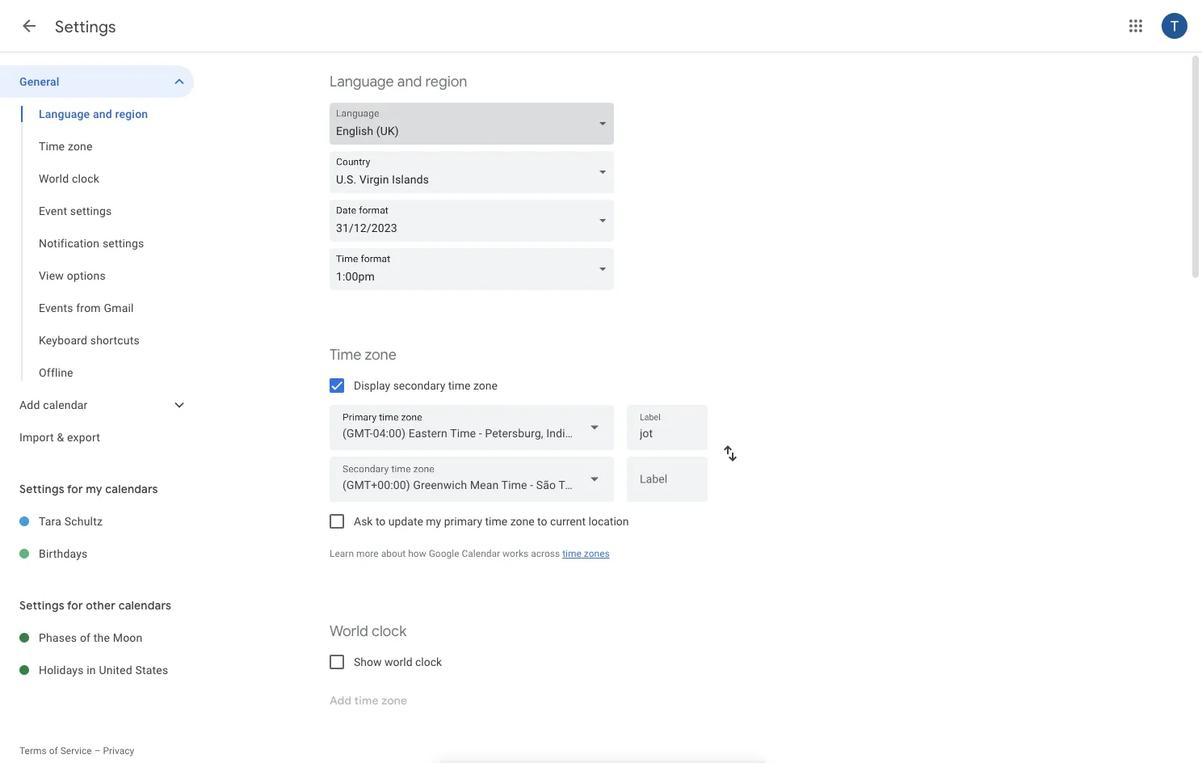 Task type: vqa. For each thing, say whether or not it's contained in the screenshot.
text box
no



Task type: locate. For each thing, give the bounding box(es) containing it.
time zone inside group
[[39, 139, 93, 153]]

1 vertical spatial for
[[67, 598, 83, 613]]

for up tara schultz
[[67, 482, 83, 496]]

–
[[94, 745, 101, 757]]

language and region inside group
[[39, 107, 148, 120]]

applying this change requires a reload.
[[449, 739, 644, 753]]

add
[[19, 398, 40, 411]]

for left other
[[67, 598, 83, 613]]

zone up "display"
[[365, 346, 397, 364]]

time zone
[[39, 139, 93, 153], [330, 346, 397, 364]]

1 vertical spatial language and region
[[39, 107, 148, 120]]

2 for from the top
[[67, 598, 83, 613]]

0 horizontal spatial my
[[86, 482, 102, 496]]

1 horizontal spatial time
[[330, 346, 362, 364]]

terms of service – privacy
[[19, 745, 134, 757]]

go back image
[[19, 16, 39, 36]]

1 vertical spatial of
[[49, 745, 58, 757]]

phases
[[39, 631, 77, 644]]

zone up event settings
[[68, 139, 93, 153]]

0 vertical spatial time
[[39, 139, 65, 153]]

1 horizontal spatial world
[[330, 622, 369, 641]]

notification
[[39, 236, 100, 250]]

to left current
[[538, 515, 548, 528]]

about
[[381, 548, 406, 559]]

of right the terms
[[49, 745, 58, 757]]

region inside group
[[115, 107, 148, 120]]

1 horizontal spatial language
[[330, 72, 394, 91]]

1 vertical spatial clock
[[372, 622, 407, 641]]

time up "display"
[[330, 346, 362, 364]]

1 vertical spatial my
[[426, 515, 442, 528]]

1 vertical spatial time zone
[[330, 346, 397, 364]]

0 vertical spatial for
[[67, 482, 83, 496]]

reload now button
[[657, 738, 732, 754]]

events
[[39, 301, 73, 314]]

1 vertical spatial language
[[39, 107, 90, 120]]

settings up general tree item
[[55, 16, 116, 37]]

show
[[354, 655, 382, 669]]

settings
[[70, 204, 112, 217], [103, 236, 144, 250]]

calendar
[[462, 548, 500, 559]]

world up the 'event'
[[39, 172, 69, 185]]

phases of the moon link
[[39, 622, 194, 654]]

calendar
[[43, 398, 88, 411]]

0 vertical spatial world clock
[[39, 172, 99, 185]]

settings for settings for other calendars
[[19, 598, 64, 613]]

time right primary
[[485, 515, 508, 528]]

this
[[496, 739, 514, 753]]

0 horizontal spatial time
[[448, 379, 471, 392]]

language and region
[[330, 72, 467, 91], [39, 107, 148, 120]]

my up the tara schultz tree item
[[86, 482, 102, 496]]

world clock up the show
[[330, 622, 407, 641]]

1 horizontal spatial world clock
[[330, 622, 407, 641]]

for
[[67, 482, 83, 496], [67, 598, 83, 613]]

of for terms
[[49, 745, 58, 757]]

calendars for settings for other calendars
[[119, 598, 171, 613]]

tree
[[0, 65, 194, 453]]

0 horizontal spatial world
[[39, 172, 69, 185]]

primary
[[444, 515, 483, 528]]

more
[[356, 548, 379, 559]]

settings up phases
[[19, 598, 64, 613]]

2 vertical spatial time
[[563, 548, 582, 559]]

view options
[[39, 269, 106, 282]]

my
[[86, 482, 102, 496], [426, 515, 442, 528]]

offline
[[39, 366, 73, 379]]

0 vertical spatial time zone
[[39, 139, 93, 153]]

time right secondary on the left of the page
[[448, 379, 471, 392]]

time left zones
[[563, 548, 582, 559]]

shortcuts
[[90, 333, 140, 347]]

group
[[0, 98, 194, 389]]

service
[[60, 745, 92, 757]]

settings
[[55, 16, 116, 37], [19, 482, 64, 496], [19, 598, 64, 613]]

import & export
[[19, 430, 100, 444]]

1 vertical spatial settings
[[103, 236, 144, 250]]

swap time zones image
[[721, 444, 740, 463]]

0 vertical spatial clock
[[72, 172, 99, 185]]

1 horizontal spatial time
[[485, 515, 508, 528]]

of for phases
[[80, 631, 91, 644]]

calendars up the tara schultz tree item
[[105, 482, 158, 496]]

to
[[376, 515, 386, 528], [538, 515, 548, 528]]

language
[[330, 72, 394, 91], [39, 107, 90, 120]]

moon
[[113, 631, 143, 644]]

0 horizontal spatial time zone
[[39, 139, 93, 153]]

0 horizontal spatial region
[[115, 107, 148, 120]]

settings up tara
[[19, 482, 64, 496]]

world
[[39, 172, 69, 185], [330, 622, 369, 641]]

0 vertical spatial settings
[[70, 204, 112, 217]]

zone inside group
[[68, 139, 93, 153]]

1 horizontal spatial time zone
[[330, 346, 397, 364]]

0 vertical spatial language
[[330, 72, 394, 91]]

clock up event settings
[[72, 172, 99, 185]]

1 horizontal spatial of
[[80, 631, 91, 644]]

my right update in the left of the page
[[426, 515, 442, 528]]

time inside group
[[39, 139, 65, 153]]

1 vertical spatial world
[[330, 622, 369, 641]]

1 vertical spatial region
[[115, 107, 148, 120]]

event
[[39, 204, 67, 217]]

1 for from the top
[[67, 482, 83, 496]]

world up the show
[[330, 622, 369, 641]]

2 horizontal spatial clock
[[415, 655, 442, 669]]

now
[[703, 739, 726, 754]]

general tree item
[[0, 65, 194, 98]]

birthdays tree item
[[0, 538, 194, 570]]

world clock
[[39, 172, 99, 185], [330, 622, 407, 641]]

world clock up event settings
[[39, 172, 99, 185]]

1 vertical spatial and
[[93, 107, 112, 120]]

0 vertical spatial my
[[86, 482, 102, 496]]

1 vertical spatial settings
[[19, 482, 64, 496]]

time up the 'event'
[[39, 139, 65, 153]]

learn
[[330, 548, 354, 559]]

requires
[[557, 739, 597, 753]]

calendars for settings for my calendars
[[105, 482, 158, 496]]

0 vertical spatial language and region
[[330, 72, 467, 91]]

time
[[39, 139, 65, 153], [330, 346, 362, 364]]

calendars up moon on the bottom of page
[[119, 598, 171, 613]]

0 horizontal spatial language and region
[[39, 107, 148, 120]]

of left the
[[80, 631, 91, 644]]

clock
[[72, 172, 99, 185], [372, 622, 407, 641], [415, 655, 442, 669]]

zone right secondary on the left of the page
[[474, 379, 498, 392]]

general
[[19, 75, 60, 88]]

time
[[448, 379, 471, 392], [485, 515, 508, 528], [563, 548, 582, 559]]

tree containing general
[[0, 65, 194, 453]]

0 vertical spatial calendars
[[105, 482, 158, 496]]

calendars
[[105, 482, 158, 496], [119, 598, 171, 613]]

in
[[87, 663, 96, 677]]

1 horizontal spatial my
[[426, 515, 442, 528]]

0 vertical spatial region
[[426, 72, 467, 91]]

0 vertical spatial of
[[80, 631, 91, 644]]

and
[[398, 72, 422, 91], [93, 107, 112, 120]]

1 vertical spatial time
[[485, 515, 508, 528]]

0 vertical spatial settings
[[55, 16, 116, 37]]

clock up show world clock
[[372, 622, 407, 641]]

ask
[[354, 515, 373, 528]]

1 horizontal spatial to
[[538, 515, 548, 528]]

phases of the moon
[[39, 631, 143, 644]]

terms of service link
[[19, 745, 92, 757]]

for for other
[[67, 598, 83, 613]]

across
[[531, 548, 560, 559]]

settings up 'notification settings'
[[70, 204, 112, 217]]

states
[[135, 663, 168, 677]]

gmail
[[104, 301, 134, 314]]

time zone up event settings
[[39, 139, 93, 153]]

zone
[[68, 139, 93, 153], [365, 346, 397, 364], [474, 379, 498, 392], [511, 515, 535, 528]]

the
[[94, 631, 110, 644]]

0 horizontal spatial to
[[376, 515, 386, 528]]

change
[[517, 739, 554, 753]]

0 horizontal spatial language
[[39, 107, 90, 120]]

schultz
[[64, 515, 103, 528]]

0 vertical spatial and
[[398, 72, 422, 91]]

holidays
[[39, 663, 84, 677]]

Label for primary time zone. text field
[[640, 422, 695, 445]]

None field
[[330, 103, 621, 145], [330, 151, 621, 193], [330, 200, 621, 242], [330, 248, 621, 290], [330, 405, 614, 450], [330, 457, 614, 502], [330, 103, 621, 145], [330, 151, 621, 193], [330, 200, 621, 242], [330, 248, 621, 290], [330, 405, 614, 450], [330, 457, 614, 502]]

to right ask
[[376, 515, 386, 528]]

of inside phases of the moon link
[[80, 631, 91, 644]]

0 horizontal spatial clock
[[72, 172, 99, 185]]

0 horizontal spatial time
[[39, 139, 65, 153]]

settings for notification settings
[[103, 236, 144, 250]]

2 vertical spatial settings
[[19, 598, 64, 613]]

region
[[426, 72, 467, 91], [115, 107, 148, 120]]

of
[[80, 631, 91, 644], [49, 745, 58, 757]]

phases of the moon tree item
[[0, 622, 194, 654]]

1 vertical spatial world clock
[[330, 622, 407, 641]]

0 vertical spatial world
[[39, 172, 69, 185]]

1 vertical spatial calendars
[[119, 598, 171, 613]]

clock right world
[[415, 655, 442, 669]]

0 horizontal spatial of
[[49, 745, 58, 757]]

privacy
[[103, 745, 134, 757]]

time zone up "display"
[[330, 346, 397, 364]]

settings up options
[[103, 236, 144, 250]]



Task type: describe. For each thing, give the bounding box(es) containing it.
settings for other calendars tree
[[0, 622, 194, 686]]

tara schultz tree item
[[0, 505, 194, 538]]

keyboard shortcuts
[[39, 333, 140, 347]]

events from gmail
[[39, 301, 134, 314]]

0 vertical spatial time
[[448, 379, 471, 392]]

tara
[[39, 515, 61, 528]]

united
[[99, 663, 132, 677]]

Label for secondary time zone. text field
[[640, 474, 695, 497]]

1 horizontal spatial and
[[398, 72, 422, 91]]

works
[[503, 548, 529, 559]]

import
[[19, 430, 54, 444]]

zone up works
[[511, 515, 535, 528]]

settings for my calendars
[[19, 482, 158, 496]]

settings heading
[[55, 16, 116, 37]]

terms
[[19, 745, 47, 757]]

language inside group
[[39, 107, 90, 120]]

settings for settings for my calendars
[[19, 482, 64, 496]]

tara schultz
[[39, 515, 103, 528]]

1 to from the left
[[376, 515, 386, 528]]

world
[[385, 655, 413, 669]]

2 horizontal spatial time
[[563, 548, 582, 559]]

location
[[589, 515, 629, 528]]

zones
[[584, 548, 610, 559]]

secondary
[[393, 379, 446, 392]]

google
[[429, 548, 460, 559]]

how
[[408, 548, 427, 559]]

holidays in united states tree item
[[0, 654, 194, 686]]

event settings
[[39, 204, 112, 217]]

display
[[354, 379, 391, 392]]

settings for event settings
[[70, 204, 112, 217]]

1 horizontal spatial language and region
[[330, 72, 467, 91]]

display secondary time zone
[[354, 379, 498, 392]]

birthdays link
[[39, 538, 194, 570]]

settings for my calendars tree
[[0, 505, 194, 570]]

1 vertical spatial time
[[330, 346, 362, 364]]

learn more about how google calendar works across time zones
[[330, 548, 610, 559]]

view
[[39, 269, 64, 282]]

keyboard
[[39, 333, 87, 347]]

holidays in united states link
[[39, 654, 194, 686]]

notification settings
[[39, 236, 144, 250]]

add calendar
[[19, 398, 88, 411]]

reload.
[[609, 739, 644, 753]]

settings for settings
[[55, 16, 116, 37]]

reload now
[[663, 739, 726, 754]]

applying
[[449, 739, 493, 753]]

0 horizontal spatial world clock
[[39, 172, 99, 185]]

holidays in united states
[[39, 663, 168, 677]]

reload
[[663, 739, 700, 754]]

birthdays
[[39, 547, 88, 560]]

a
[[600, 739, 606, 753]]

privacy link
[[103, 745, 134, 757]]

show world clock
[[354, 655, 442, 669]]

other
[[86, 598, 116, 613]]

for for my
[[67, 482, 83, 496]]

update
[[389, 515, 423, 528]]

1 horizontal spatial clock
[[372, 622, 407, 641]]

0 horizontal spatial and
[[93, 107, 112, 120]]

&
[[57, 430, 64, 444]]

from
[[76, 301, 101, 314]]

1 horizontal spatial region
[[426, 72, 467, 91]]

world inside group
[[39, 172, 69, 185]]

options
[[67, 269, 106, 282]]

export
[[67, 430, 100, 444]]

group containing language and region
[[0, 98, 194, 389]]

clock inside group
[[72, 172, 99, 185]]

time zones link
[[563, 548, 610, 559]]

current
[[550, 515, 586, 528]]

ask to update my primary time zone to current location
[[354, 515, 629, 528]]

settings for other calendars
[[19, 598, 171, 613]]

2 to from the left
[[538, 515, 548, 528]]

2 vertical spatial clock
[[415, 655, 442, 669]]



